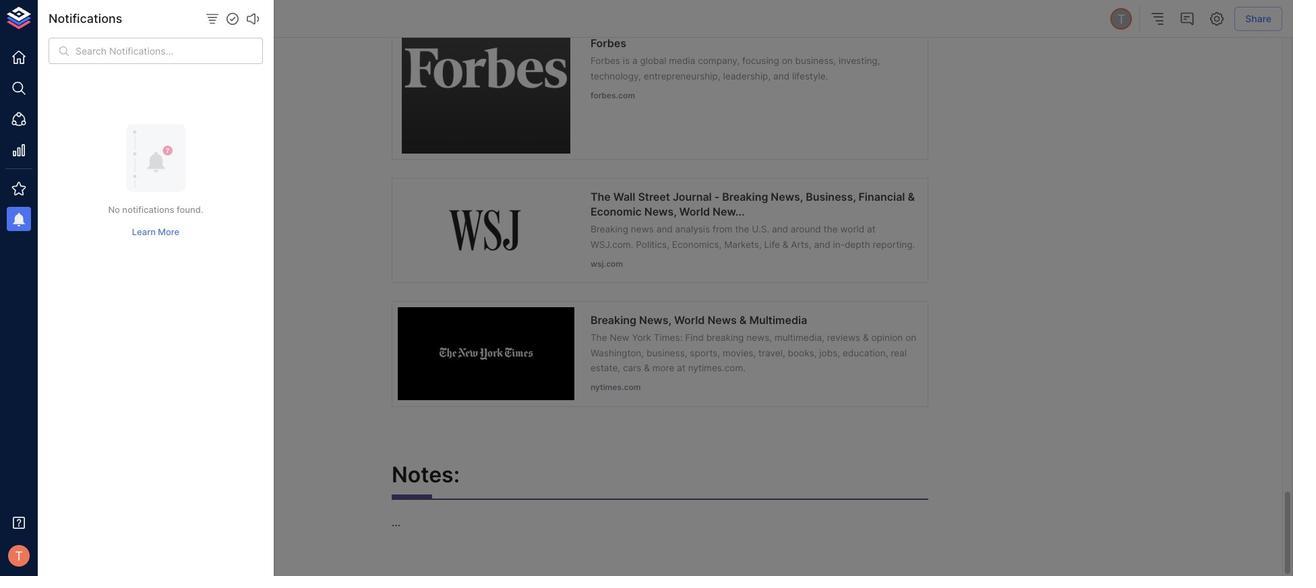 Task type: vqa. For each thing, say whether or not it's contained in the screenshot.
Learn More
yes



Task type: locate. For each thing, give the bounding box(es) containing it.
untitled document
[[114, 6, 211, 19]]

mark all read image
[[225, 11, 241, 27]]

more
[[158, 226, 180, 237]]

show wiki image
[[53, 11, 69, 27]]

0 horizontal spatial t
[[15, 549, 23, 564]]

1 vertical spatial t
[[15, 549, 23, 564]]

untitled
[[114, 6, 155, 19]]

settings image
[[1210, 11, 1226, 27]]

go back image
[[88, 11, 105, 27]]

t
[[1118, 11, 1126, 26], [15, 549, 23, 564]]

0 horizontal spatial t button
[[4, 542, 34, 571]]

t button
[[1109, 6, 1135, 32], [4, 542, 34, 571]]

0 vertical spatial t button
[[1109, 6, 1135, 32]]

Search Notifications... text field
[[76, 38, 263, 64]]

project
[[160, 22, 190, 32]]

share button
[[1235, 7, 1283, 31]]

no notifications found.
[[108, 205, 203, 215]]

spaceship project
[[114, 22, 190, 32]]

notifications
[[122, 205, 174, 215]]

learn more
[[132, 226, 180, 237]]

0 vertical spatial t
[[1118, 11, 1126, 26]]

learn more button
[[129, 222, 183, 242]]



Task type: describe. For each thing, give the bounding box(es) containing it.
1 horizontal spatial t button
[[1109, 6, 1135, 32]]

no
[[108, 205, 120, 215]]

found.
[[177, 205, 203, 215]]

share
[[1246, 13, 1272, 24]]

notifications
[[49, 12, 122, 26]]

spaceship
[[114, 22, 158, 32]]

document
[[158, 6, 211, 19]]

learn
[[132, 226, 156, 237]]

sound on image
[[245, 11, 261, 27]]

1 horizontal spatial t
[[1118, 11, 1126, 26]]

1 vertical spatial t button
[[4, 542, 34, 571]]

favorite image
[[218, 7, 231, 19]]

table of contents image
[[1150, 11, 1166, 27]]

comments image
[[1180, 11, 1196, 27]]

spaceship project link
[[114, 21, 190, 33]]



